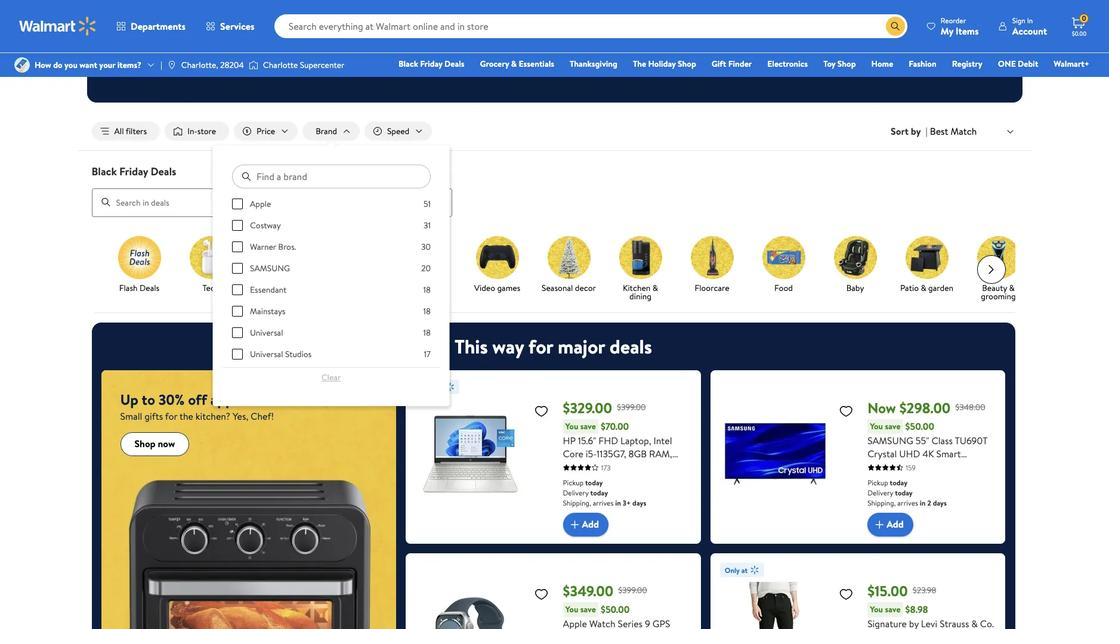 Task type: locate. For each thing, give the bounding box(es) containing it.
arrives
[[593, 498, 613, 508], [897, 498, 918, 508]]

& right dining
[[652, 282, 658, 294]]

0 horizontal spatial shop
[[135, 438, 156, 451]]

$399.00 up $70.00
[[617, 401, 646, 413]]

1 universal from the top
[[250, 327, 283, 339]]

$399.00 up you save $50.00
[[618, 585, 647, 597]]

$50.00 for you save $50.00
[[601, 603, 630, 616]]

$399.00 inside the $349.00 $399.00
[[618, 585, 647, 597]]

Search in deals search field
[[92, 188, 452, 217]]

for right way
[[528, 333, 553, 360]]

1 horizontal spatial $50.00
[[905, 420, 934, 433]]

home
[[871, 58, 893, 70]]

4k
[[922, 447, 934, 460]]

delivery down the home,
[[563, 488, 589, 498]]

you inside you save $50.00 samsung 55" class tu690t crystal uhd 4k smart television - un55tu690tfxza (new)
[[870, 420, 883, 432]]

search image
[[101, 198, 111, 207]]

Black Friday Deals search field
[[77, 164, 1032, 217]]

fashion down 20
[[412, 282, 439, 294]]

2 shipping, from the left
[[868, 498, 896, 508]]

friday inside search field
[[119, 164, 148, 179]]

reorder my items
[[941, 15, 979, 37]]

sign in to add to favorites list, signature by levi strauss & co. men's and big men's slim fit jeans image
[[839, 587, 853, 602]]

add down pickup today delivery today shipping, arrives in 2 days
[[887, 518, 904, 531]]

1 vertical spatial $399.00
[[618, 585, 647, 597]]

pickup for $329.00
[[563, 478, 584, 488]]

2 add to cart image from the left
[[872, 518, 887, 532]]

0 horizontal spatial add to cart image
[[568, 518, 582, 532]]

hp
[[563, 434, 576, 447]]

1 shipping, from the left
[[563, 498, 591, 508]]

arrives inside pickup today delivery today shipping, arrives in 2 days
[[897, 498, 918, 508]]

shop left now
[[135, 438, 156, 451]]

$50.00 for you save $50.00 samsung 55" class tu690t crystal uhd 4k smart television - un55tu690tfxza (new)
[[905, 420, 934, 433]]

0 horizontal spatial add
[[582, 518, 599, 531]]

deals down "in-store" button
[[151, 164, 176, 179]]

$23.98
[[913, 585, 936, 597]]

samsung
[[250, 263, 290, 274], [868, 434, 913, 447]]

black left the quantities.
[[399, 58, 418, 70]]

toy shop
[[823, 58, 856, 70]]

shipping, for now
[[868, 498, 896, 508]]

you for you save $70.00 hp 15.6" fhd laptop, intel core i5-1135g7, 8gb ram, 256gb ssd, silver, windows 11 home, 15-dy2795wm
[[565, 420, 578, 432]]

| right by
[[926, 125, 928, 138]]

fashion link right home link
[[903, 57, 942, 70]]

clear button
[[232, 368, 430, 387]]

class
[[932, 434, 953, 447]]

0 horizontal spatial delivery
[[563, 488, 589, 498]]

fashion
[[909, 58, 936, 70], [412, 282, 439, 294]]

1 horizontal spatial add
[[887, 518, 904, 531]]

1 horizontal spatial add to cart image
[[872, 518, 887, 532]]

add button inside $329.00 group
[[563, 513, 609, 537]]

days inside pickup today delivery today shipping, arrives in 2 days
[[933, 498, 947, 508]]

2 in from the left
[[920, 498, 926, 508]]

arrives for $329.00
[[593, 498, 613, 508]]

delivery inside the pickup today delivery today shipping, arrives in 3+ days
[[563, 488, 589, 498]]

arrives left 2 at the bottom of the page
[[897, 498, 918, 508]]

0 vertical spatial black friday deals
[[399, 58, 464, 70]]

 image for charlotte, 28204
[[167, 60, 176, 70]]

1 horizontal spatial add button
[[868, 513, 913, 537]]

18 for universal
[[423, 327, 430, 339]]

laptop,
[[620, 434, 651, 447]]

appliances
[[210, 389, 276, 410]]

shop now button
[[120, 432, 189, 456]]

1 vertical spatial black
[[92, 164, 117, 179]]

1 add to cart image from the left
[[568, 518, 582, 532]]

up
[[120, 389, 138, 410]]

0 vertical spatial fashion
[[909, 58, 936, 70]]

delivery down (new)
[[868, 488, 893, 498]]

Search search field
[[274, 14, 907, 38]]

today
[[585, 478, 603, 488], [890, 478, 908, 488], [590, 488, 608, 498], [895, 488, 913, 498]]

1 horizontal spatial  image
[[167, 60, 176, 70]]

you for you save $50.00 samsung 55" class tu690t crystal uhd 4k smart television - un55tu690tfxza (new)
[[870, 420, 883, 432]]

0 horizontal spatial for
[[165, 410, 177, 423]]

tech
[[203, 282, 219, 294]]

0 vertical spatial fashion link
[[903, 57, 942, 70]]

pickup down 256gb
[[563, 478, 584, 488]]

deals down epic
[[445, 58, 464, 70]]

friday down 'filters'
[[119, 164, 148, 179]]

you inside the 'you save $70.00 hp 15.6" fhd laptop, intel core i5-1135g7, 8gb ram, 256gb ssd, silver, windows 11 home, 15-dy2795wm'
[[565, 420, 578, 432]]

15-
[[593, 473, 605, 487]]

0 vertical spatial universal
[[250, 327, 283, 339]]

studios
[[285, 348, 311, 360]]

add inside $329.00 group
[[582, 518, 599, 531]]

1 vertical spatial $50.00
[[601, 603, 630, 616]]

apple
[[250, 198, 271, 210]]

0 vertical spatial friday
[[420, 58, 443, 70]]

smart
[[936, 447, 961, 460]]

in left 3+
[[615, 498, 621, 508]]

add button
[[563, 513, 609, 537], [868, 513, 913, 537]]

0 horizontal spatial add button
[[563, 513, 609, 537]]

kitchen & dining link
[[609, 236, 671, 303]]

samsung up essendant
[[250, 263, 290, 274]]

1 horizontal spatial in
[[920, 498, 926, 508]]

add to cart image
[[568, 518, 582, 532], [872, 518, 887, 532]]

search icon image
[[891, 21, 900, 31]]

black friday deals down epic
[[399, 58, 464, 70]]

save inside you save $8.98
[[885, 604, 901, 615]]

2 add button from the left
[[868, 513, 913, 537]]

how
[[35, 59, 51, 71]]

not
[[627, 65, 638, 75]]

intel
[[654, 434, 672, 447]]

samsung inside "group"
[[250, 263, 290, 274]]

windows
[[642, 460, 679, 473]]

2 vertical spatial deals
[[140, 282, 159, 294]]

save inside you save $50.00 samsung 55" class tu690t crystal uhd 4k smart television - un55tu690tfxza (new)
[[885, 420, 901, 432]]

15.6"
[[578, 434, 596, 447]]

sort and filter section element
[[77, 112, 1032, 150]]

for inside up to 30% off appliances small gifts for the kitchen? yes, chef!
[[165, 410, 177, 423]]

all filters button
[[92, 122, 160, 141]]

you down $15.00
[[870, 604, 883, 615]]

1 vertical spatial black friday deals
[[92, 164, 176, 179]]

& inside "beauty & grooming"
[[1009, 282, 1015, 294]]

services button
[[196, 12, 265, 41]]

2 arrives from the left
[[897, 498, 918, 508]]

delivery for now $298.00
[[868, 488, 893, 498]]

add to cart image down pickup today delivery today shipping, arrives in 2 days
[[872, 518, 887, 532]]

2 18 from the top
[[423, 306, 430, 317]]

 image left how
[[14, 57, 30, 73]]

save inside you save $50.00
[[580, 604, 596, 615]]

 image left the charlotte,
[[167, 60, 176, 70]]

1 delivery from the left
[[563, 488, 589, 498]]

it!
[[652, 35, 665, 55]]

black inside search field
[[92, 164, 117, 179]]

shop baby image
[[834, 236, 877, 279]]

$399.00 inside $329.00 $399.00
[[617, 401, 646, 413]]

1 horizontal spatial pickup
[[868, 478, 888, 488]]

0 horizontal spatial  image
[[14, 57, 30, 73]]

in left 2 at the bottom of the page
[[920, 498, 926, 508]]

you up "hp"
[[565, 420, 578, 432]]

0 vertical spatial deals
[[445, 58, 464, 70]]

available
[[649, 65, 675, 75]]

universal for universal studios
[[250, 348, 283, 360]]

best match button
[[928, 123, 1017, 139]]

0 horizontal spatial friday
[[119, 164, 148, 179]]

0 vertical spatial $399.00
[[617, 401, 646, 413]]

black friday deals down 'filters'
[[92, 164, 176, 179]]

gifts.
[[547, 35, 579, 55]]

$50.00 inside you save $50.00 samsung 55" class tu690t crystal uhd 4k smart television - un55tu690tfxza (new)
[[905, 420, 934, 433]]

& inside patio & garden link
[[921, 282, 926, 294]]

1 vertical spatial |
[[926, 125, 928, 138]]

for left 'the'
[[165, 410, 177, 423]]

0 horizontal spatial fashion
[[412, 282, 439, 294]]

you inside you save $50.00
[[565, 604, 578, 615]]

finder
[[728, 58, 752, 70]]

black friday deals inside search field
[[92, 164, 176, 179]]

1 vertical spatial deals
[[151, 164, 176, 179]]

& left no
[[511, 58, 517, 70]]

3 18 from the top
[[423, 327, 430, 339]]

0 horizontal spatial shipping,
[[563, 498, 591, 508]]

0 horizontal spatial fashion link
[[395, 236, 457, 294]]

shipping, down the home,
[[563, 498, 591, 508]]

1 horizontal spatial shop
[[678, 58, 696, 70]]

0 vertical spatial 18
[[423, 284, 430, 296]]

black friday deals
[[399, 58, 464, 70], [92, 164, 176, 179]]

you save $50.00
[[565, 603, 630, 616]]

1 horizontal spatial samsung
[[868, 434, 913, 447]]

256gb
[[563, 460, 591, 473]]

& for essentials
[[511, 58, 517, 70]]

$348.00
[[955, 401, 985, 413]]

shop fashion image
[[404, 236, 447, 279]]

the
[[633, 58, 646, 70]]

dy2795wm
[[605, 473, 650, 487]]

limited
[[407, 65, 430, 75]]

1 horizontal spatial |
[[926, 125, 928, 138]]

seasonal decor
[[542, 282, 596, 294]]

1 vertical spatial 18
[[423, 306, 430, 317]]

1 in from the left
[[615, 498, 621, 508]]

None checkbox
[[232, 199, 243, 209], [232, 220, 243, 231], [232, 263, 243, 274], [232, 306, 243, 317], [232, 199, 243, 209], [232, 220, 243, 231], [232, 263, 243, 274], [232, 306, 243, 317]]

arrives down 15- at the right
[[593, 498, 613, 508]]

pickup inside pickup today delivery today shipping, arrives in 2 days
[[868, 478, 888, 488]]

departments
[[131, 20, 186, 33]]

black up search image
[[92, 164, 117, 179]]

you inside you save $8.98
[[870, 604, 883, 615]]

shop toys image
[[261, 236, 304, 279]]

bros.
[[278, 241, 296, 253]]

& inside grocery & essentials link
[[511, 58, 517, 70]]

be
[[639, 65, 647, 75]]

beauty
[[982, 282, 1007, 294]]

fashion link down 31
[[395, 236, 457, 294]]

days right 2 at the bottom of the page
[[933, 498, 947, 508]]

1 vertical spatial samsung
[[868, 434, 913, 447]]

in-store
[[187, 125, 216, 137]]

save down $349.00
[[580, 604, 596, 615]]

add down the pickup today delivery today shipping, arrives in 3+ days
[[582, 518, 599, 531]]

1 vertical spatial for
[[165, 410, 177, 423]]

shop now
[[135, 438, 175, 451]]

$349.00 $399.00
[[563, 581, 647, 601]]

delivery inside pickup today delivery today shipping, arrives in 2 days
[[868, 488, 893, 498]]

0 horizontal spatial black
[[92, 164, 117, 179]]

add button down pickup today delivery today shipping, arrives in 2 days
[[868, 513, 913, 537]]

save up 15.6"
[[580, 420, 596, 432]]

& right the patio at the right top of page
[[921, 282, 926, 294]]

grocery
[[480, 58, 509, 70]]

shipping, inside pickup today delivery today shipping, arrives in 2 days
[[868, 498, 896, 508]]

arrives inside the pickup today delivery today shipping, arrives in 3+ days
[[593, 498, 613, 508]]

& right beauty
[[1009, 282, 1015, 294]]

$15.00
[[868, 581, 908, 601]]

1 days from the left
[[632, 498, 646, 508]]

group
[[232, 198, 430, 628]]

save down $15.00
[[885, 604, 901, 615]]

next slide for chipmodulewithimages list image
[[977, 255, 1006, 284]]

you for you save $50.00
[[565, 604, 578, 615]]

$50.00
[[905, 420, 934, 433], [601, 603, 630, 616]]

1 horizontal spatial delivery
[[868, 488, 893, 498]]

0 horizontal spatial |
[[160, 59, 162, 71]]

in inside pickup today delivery today shipping, arrives in 2 days
[[920, 498, 926, 508]]

$50.00 inside $349.00 group
[[601, 603, 630, 616]]

 image
[[14, 57, 30, 73], [167, 60, 176, 70]]

add button down the pickup today delivery today shipping, arrives in 3+ days
[[563, 513, 609, 537]]

55"
[[916, 434, 929, 447]]

0 horizontal spatial samsung
[[250, 263, 290, 274]]

1 horizontal spatial shipping,
[[868, 498, 896, 508]]

$0.00
[[1072, 29, 1087, 38]]

patio & garden link
[[896, 236, 958, 294]]

in-
[[187, 125, 197, 137]]

1 18 from the top
[[423, 284, 430, 296]]

$399.00
[[617, 401, 646, 413], [618, 585, 647, 597]]

| right the items?
[[160, 59, 162, 71]]

1 horizontal spatial days
[[933, 498, 947, 508]]

1 horizontal spatial arrives
[[897, 498, 918, 508]]

save down now
[[885, 420, 901, 432]]

electronics link
[[762, 57, 813, 70]]

sign in to add to favorites list, samsung 55" class tu690t crystal uhd 4k smart television - un55tu690tfxza (new) image
[[839, 404, 853, 419]]

friday down epic
[[420, 58, 443, 70]]

at
[[741, 565, 748, 575]]

pickup today delivery today shipping, arrives in 3+ days
[[563, 478, 646, 508]]

0 vertical spatial $50.00
[[905, 420, 934, 433]]

save for you save $70.00 hp 15.6" fhd laptop, intel core i5-1135g7, 8gb ram, 256gb ssd, silver, windows 11 home, 15-dy2795wm
[[580, 420, 596, 432]]

fashion right home link
[[909, 58, 936, 70]]

friday
[[420, 58, 443, 70], [119, 164, 148, 179]]

in inside the pickup today delivery today shipping, arrives in 3+ days
[[615, 498, 621, 508]]

shipping, down (new)
[[868, 498, 896, 508]]

2 pickup from the left
[[868, 478, 888, 488]]

samsung up television on the bottom right of the page
[[868, 434, 913, 447]]

0 vertical spatial black
[[399, 58, 418, 70]]

1 vertical spatial friday
[[119, 164, 148, 179]]

51
[[423, 198, 430, 210]]

add to cart image inside $329.00 group
[[568, 518, 582, 532]]

shipping, inside the pickup today delivery today shipping, arrives in 3+ days
[[563, 498, 591, 508]]

1 vertical spatial fashion
[[412, 282, 439, 294]]

$50.00 down the $349.00 $399.00
[[601, 603, 630, 616]]

epic savings. top gifts. don't miss it!
[[439, 35, 665, 55]]

toys
[[275, 282, 290, 294]]

Walmart Site-Wide search field
[[274, 14, 907, 38]]

you down now
[[870, 420, 883, 432]]

1 horizontal spatial black friday deals
[[399, 58, 464, 70]]

0 vertical spatial for
[[528, 333, 553, 360]]

2 vertical spatial 18
[[423, 327, 430, 339]]

pickup inside the pickup today delivery today shipping, arrives in 3+ days
[[563, 478, 584, 488]]

shop right toy
[[838, 58, 856, 70]]

mainstays
[[250, 306, 285, 317]]

1 add button from the left
[[563, 513, 609, 537]]

add to cart image down the pickup today delivery today shipping, arrives in 3+ days
[[568, 518, 582, 532]]

2 delivery from the left
[[868, 488, 893, 498]]

2 add from the left
[[887, 518, 904, 531]]

save for you save $50.00 samsung 55" class tu690t crystal uhd 4k smart television - un55tu690tfxza (new)
[[885, 420, 901, 432]]

2 days from the left
[[933, 498, 947, 508]]

universal left studios
[[250, 348, 283, 360]]

0 horizontal spatial pickup
[[563, 478, 584, 488]]

food
[[774, 282, 793, 294]]

deals right flash
[[140, 282, 159, 294]]

savings.
[[469, 35, 518, 55]]

save inside the 'you save $70.00 hp 15.6" fhd laptop, intel core i5-1135g7, 8gb ram, 256gb ssd, silver, windows 11 home, 15-dy2795wm'
[[580, 420, 596, 432]]

$50.00 up 55"
[[905, 420, 934, 433]]

0 horizontal spatial in
[[615, 498, 621, 508]]

1 horizontal spatial for
[[528, 333, 553, 360]]

pickup down television on the bottom right of the page
[[868, 478, 888, 488]]

2 universal from the top
[[250, 348, 283, 360]]

0 horizontal spatial black friday deals
[[92, 164, 176, 179]]

0 vertical spatial samsung
[[250, 263, 290, 274]]

None checkbox
[[232, 242, 243, 252], [232, 285, 243, 295], [232, 328, 243, 338], [232, 349, 243, 360], [232, 242, 243, 252], [232, 285, 243, 295], [232, 328, 243, 338], [232, 349, 243, 360]]

shop patio & garden image
[[905, 236, 948, 279]]

days inside the pickup today delivery today shipping, arrives in 3+ days
[[632, 498, 646, 508]]

sign
[[1012, 15, 1025, 25]]

1 pickup from the left
[[563, 478, 584, 488]]

1 arrives from the left
[[593, 498, 613, 508]]

add to cart image for $329.00
[[568, 518, 582, 532]]

3+
[[623, 498, 631, 508]]

days for now $298.00
[[933, 498, 947, 508]]

1 horizontal spatial fashion link
[[903, 57, 942, 70]]

0 horizontal spatial $50.00
[[601, 603, 630, 616]]

1 vertical spatial universal
[[250, 348, 283, 360]]

& inside kitchen & dining
[[652, 282, 658, 294]]

days for $329.00
[[632, 498, 646, 508]]

$349.00 group
[[415, 563, 691, 629]]

shop right holiday
[[678, 58, 696, 70]]

0 horizontal spatial arrives
[[593, 498, 613, 508]]

 image
[[249, 59, 258, 71]]

universal down mainstays
[[250, 327, 283, 339]]

1 horizontal spatial fashion
[[909, 58, 936, 70]]

toy
[[823, 58, 836, 70]]

you down $349.00
[[565, 604, 578, 615]]

days right 3+
[[632, 498, 646, 508]]

1 add from the left
[[582, 518, 599, 531]]

0 horizontal spatial days
[[632, 498, 646, 508]]



Task type: vqa. For each thing, say whether or not it's contained in the screenshot.
'1' button for $1.16
no



Task type: describe. For each thing, give the bounding box(es) containing it.
delivery for $329.00
[[563, 488, 589, 498]]

walmart image
[[19, 17, 97, 36]]

1135g7,
[[597, 447, 626, 460]]

you for you save $8.98
[[870, 604, 883, 615]]

shop video games image
[[476, 236, 519, 279]]

save for you save $8.98
[[885, 604, 901, 615]]

$329.00 group
[[415, 380, 691, 537]]

1 vertical spatial fashion link
[[395, 236, 457, 294]]

add for now
[[887, 518, 904, 531]]

charlotte,
[[181, 59, 218, 71]]

add to cart image for now
[[872, 518, 887, 532]]

match
[[951, 125, 977, 138]]

the holiday shop
[[633, 58, 696, 70]]

tech link
[[180, 236, 242, 294]]

Find a brand search field
[[232, 165, 430, 189]]

small
[[120, 410, 142, 423]]

flash deals image
[[118, 236, 161, 279]]

2 horizontal spatial shop
[[838, 58, 856, 70]]

services
[[220, 20, 255, 33]]

epic
[[439, 35, 466, 55]]

in for now
[[920, 498, 926, 508]]

save for you save $50.00
[[580, 604, 596, 615]]

miss
[[621, 35, 648, 55]]

shop floorcare image
[[691, 236, 734, 279]]

supercenter
[[300, 59, 345, 71]]

decor
[[575, 282, 596, 294]]

18 for essendant
[[423, 284, 430, 296]]

walmart black friday deals for days image
[[445, 0, 664, 21]]

gift
[[712, 58, 726, 70]]

un55tu690tfxza
[[916, 460, 995, 473]]

your
[[99, 59, 115, 71]]

(new)
[[868, 473, 893, 487]]

ssd,
[[594, 460, 613, 473]]

17
[[424, 348, 430, 360]]

$329.00
[[563, 398, 612, 418]]

shop inside button
[[135, 438, 156, 451]]

by
[[911, 125, 921, 138]]

sort
[[891, 125, 909, 138]]

0 $0.00
[[1072, 13, 1087, 38]]

food link
[[753, 236, 815, 294]]

shop beauty & grooming image
[[977, 236, 1020, 279]]

items
[[594, 65, 611, 75]]

tu690t
[[955, 434, 988, 447]]

limited quantities. while supplies last. no rain checks. select items may not be available in-store.
[[407, 65, 702, 75]]

28204
[[220, 59, 244, 71]]

best
[[930, 125, 948, 138]]

floorcare
[[695, 282, 729, 294]]

$8.98
[[905, 603, 928, 616]]

0
[[1082, 13, 1086, 23]]

20
[[421, 263, 430, 274]]

you save $50.00 samsung 55" class tu690t crystal uhd 4k smart television - un55tu690tfxza (new)
[[868, 420, 995, 487]]

only
[[725, 565, 740, 575]]

shop food image
[[762, 236, 805, 279]]

$15.00 $23.98
[[868, 581, 936, 601]]

& for grooming
[[1009, 282, 1015, 294]]

essendant
[[250, 284, 286, 296]]

way
[[492, 333, 524, 360]]

-
[[910, 460, 913, 473]]

arrives for now
[[897, 498, 918, 508]]

deals
[[610, 333, 652, 360]]

speed
[[387, 125, 409, 137]]

home link
[[866, 57, 899, 70]]

shop seasonal image
[[547, 236, 590, 279]]

you save $70.00 hp 15.6" fhd laptop, intel core i5-1135g7, 8gb ram, 256gb ssd, silver, windows 11 home, 15-dy2795wm
[[563, 420, 688, 487]]

18 for mainstays
[[423, 306, 430, 317]]

add button for $329.00
[[563, 513, 609, 537]]

kitchen & dining
[[623, 282, 658, 302]]

| inside sort and filter section element
[[926, 125, 928, 138]]

video games link
[[466, 236, 528, 294]]

add for $329.00
[[582, 518, 599, 531]]

patio & garden
[[900, 282, 953, 294]]

select
[[573, 65, 592, 75]]

rain
[[535, 65, 547, 75]]

& for garden
[[921, 282, 926, 294]]

speed button
[[364, 122, 432, 141]]

my
[[941, 24, 953, 37]]

kitchen
[[623, 282, 651, 294]]

$15.00 group
[[720, 563, 996, 629]]

i5-
[[586, 447, 597, 460]]

charlotte
[[263, 59, 298, 71]]

1 horizontal spatial black
[[399, 58, 418, 70]]

floorcare link
[[681, 236, 743, 294]]

group containing apple
[[232, 198, 430, 628]]

video games
[[474, 282, 520, 294]]

 image for how do you want your items?
[[14, 57, 30, 73]]

charlotte, 28204
[[181, 59, 244, 71]]

30
[[421, 241, 430, 253]]

dining
[[629, 290, 651, 302]]

seasonal
[[542, 282, 573, 294]]

garden
[[928, 282, 953, 294]]

reorder
[[941, 15, 966, 25]]

1 horizontal spatial friday
[[420, 58, 443, 70]]

grocery & essentials
[[480, 58, 554, 70]]

gift finder
[[712, 58, 752, 70]]

flash deals link
[[108, 236, 170, 294]]

all filters
[[114, 125, 147, 137]]

30%
[[159, 389, 185, 410]]

the
[[180, 410, 193, 423]]

yes,
[[233, 410, 248, 423]]

while
[[465, 65, 482, 75]]

in-store button
[[165, 122, 229, 141]]

sign in to add to favorites list, hp 15.6" fhd laptop, intel core i5-1135g7, 8gb ram, 256gb ssd, silver, windows 11 home, 15-dy2795wm image
[[534, 404, 549, 419]]

sign in to add to favorites list, apple watch series 9 gps 41mm silver aluminum case with storm blue sport band - s/m image
[[534, 587, 549, 602]]

toy shop link
[[818, 57, 861, 70]]

one debit
[[998, 58, 1038, 70]]

in for $329.00
[[615, 498, 621, 508]]

grocery & essentials link
[[475, 57, 560, 70]]

pickup for now
[[868, 478, 888, 488]]

add button for now
[[868, 513, 913, 537]]

now
[[868, 398, 896, 418]]

flash deals
[[119, 282, 159, 294]]

shop tech image
[[189, 236, 232, 279]]

$70.00
[[601, 420, 629, 433]]

now
[[158, 438, 175, 451]]

debit
[[1018, 58, 1038, 70]]

top
[[521, 35, 543, 55]]

samsung inside you save $50.00 samsung 55" class tu690t crystal uhd 4k smart television - un55tu690tfxza (new)
[[868, 434, 913, 447]]

$399.00 for $329.00
[[617, 401, 646, 413]]

may
[[613, 65, 625, 75]]

universal for universal
[[250, 327, 283, 339]]

shipping, for $329.00
[[563, 498, 591, 508]]

deals inside search field
[[151, 164, 176, 179]]

television
[[868, 460, 907, 473]]

$399.00 for $349.00
[[618, 585, 647, 597]]

& for dining
[[652, 282, 658, 294]]

shop inside "link"
[[678, 58, 696, 70]]

0 vertical spatial |
[[160, 59, 162, 71]]

essentials
[[519, 58, 554, 70]]

shop kitchen & dining image
[[619, 236, 662, 279]]



